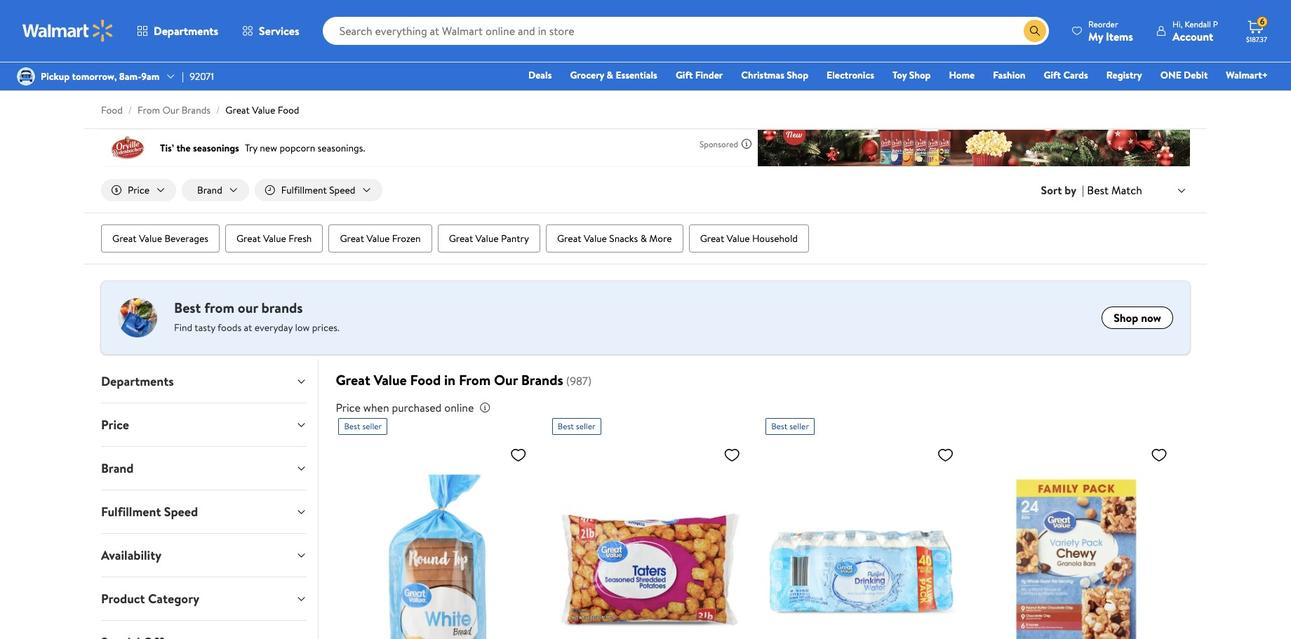 Task type: vqa. For each thing, say whether or not it's contained in the screenshot.
top sound
no



Task type: describe. For each thing, give the bounding box(es) containing it.
grocery & essentials link
[[564, 67, 664, 83]]

category
[[148, 590, 199, 608]]

0 horizontal spatial food
[[101, 103, 123, 117]]

great value taters, seasoned, shredded potatoes, 32 oz bag (frozen) image
[[552, 441, 746, 639]]

walmart+
[[1227, 68, 1268, 82]]

fashion
[[993, 68, 1026, 82]]

0 vertical spatial &
[[607, 68, 614, 82]]

best seller for great value white round top bread loaf, 20 oz image
[[344, 421, 382, 432]]

foods
[[218, 321, 242, 335]]

| 92071
[[182, 69, 214, 84]]

great value food link
[[226, 103, 299, 117]]

value for food
[[374, 371, 407, 390]]

at
[[244, 321, 252, 335]]

beverages
[[165, 232, 208, 246]]

brand button inside sort and filter section "element"
[[182, 179, 249, 202]]

deals link
[[522, 67, 558, 83]]

$187.37
[[1247, 34, 1268, 44]]

everyday
[[255, 321, 293, 335]]

great value pantry
[[449, 232, 529, 246]]

speed inside tab
[[164, 503, 198, 521]]

gift finder
[[676, 68, 723, 82]]

low
[[295, 321, 310, 335]]

pantry
[[501, 232, 529, 246]]

search icon image
[[1030, 25, 1041, 37]]

availability tab
[[90, 534, 318, 577]]

great for fresh
[[237, 232, 261, 246]]

value for snacks
[[584, 232, 607, 246]]

best from our brands find tasty foods at everyday low prices.
[[174, 298, 340, 335]]

great for food
[[336, 371, 370, 390]]

fashion link
[[987, 67, 1032, 83]]

great value chewy granola bars variety pack, value pack, 0.84 oz, 24 count image
[[980, 441, 1174, 639]]

great value white round top bread loaf, 20 oz image
[[339, 441, 533, 639]]

9am
[[141, 69, 160, 84]]

great value food in from our brands (987)
[[336, 371, 592, 390]]

value for household
[[727, 232, 750, 246]]

in
[[444, 371, 456, 390]]

walmart image
[[22, 20, 114, 42]]

fulfillment speed inside tab
[[101, 503, 198, 521]]

great for snacks
[[557, 232, 582, 246]]

essentials
[[616, 68, 658, 82]]

(987)
[[566, 374, 592, 389]]

fulfillment speed tab
[[90, 491, 318, 534]]

1 vertical spatial price
[[336, 400, 361, 416]]

0 horizontal spatial from
[[138, 103, 160, 117]]

great value frozen
[[340, 232, 421, 246]]

from
[[204, 298, 234, 317]]

when
[[363, 400, 389, 416]]

great value fresh link
[[225, 225, 323, 253]]

grocery & essentials
[[570, 68, 658, 82]]

electronics link
[[821, 67, 881, 83]]

great right from our brands link
[[226, 103, 250, 117]]

price tab
[[90, 404, 318, 447]]

departments inside 'tab'
[[101, 373, 174, 390]]

account
[[1173, 28, 1214, 44]]

best seller for great value taters, seasoned, shredded potatoes, 32 oz bag (frozen) 'image'
[[558, 421, 596, 432]]

christmas shop link
[[735, 67, 815, 83]]

gift for gift finder
[[676, 68, 693, 82]]

deals
[[529, 68, 552, 82]]

reorder my items
[[1089, 18, 1134, 44]]

availability button
[[90, 534, 318, 577]]

debit
[[1184, 68, 1208, 82]]

toy
[[893, 68, 907, 82]]

2 horizontal spatial shop
[[1114, 310, 1139, 326]]

speed inside sort and filter section "element"
[[329, 183, 356, 197]]

great for frozen
[[340, 232, 364, 246]]

christmas shop
[[741, 68, 809, 82]]

1 vertical spatial departments button
[[90, 360, 318, 403]]

1 vertical spatial price button
[[90, 404, 318, 447]]

frozen
[[392, 232, 421, 246]]

toy shop link
[[887, 67, 937, 83]]

value for pantry
[[476, 232, 499, 246]]

best inside the best from our brands find tasty foods at everyday low prices.
[[174, 298, 201, 317]]

1 vertical spatial &
[[641, 232, 647, 246]]

1 vertical spatial brand button
[[90, 447, 318, 490]]

0 vertical spatial departments button
[[125, 14, 230, 48]]

grocery
[[570, 68, 605, 82]]

brands
[[261, 298, 303, 317]]

best match button
[[1085, 181, 1191, 200]]

price inside sort and filter section "element"
[[128, 183, 150, 197]]

one
[[1161, 68, 1182, 82]]

1 vertical spatial our
[[494, 371, 518, 390]]

departments tab
[[90, 360, 318, 403]]

sort and filter section element
[[84, 168, 1207, 213]]

great value beverages
[[112, 232, 208, 246]]

walmart+ link
[[1220, 67, 1275, 83]]

one debit
[[1161, 68, 1208, 82]]

reorder
[[1089, 18, 1119, 30]]

registry link
[[1100, 67, 1149, 83]]

great value pantry link
[[438, 225, 540, 253]]

christmas
[[741, 68, 785, 82]]

availability
[[101, 547, 162, 564]]

price when purchased online
[[336, 400, 474, 416]]

purchased
[[392, 400, 442, 416]]

pickup tomorrow, 8am-9am
[[41, 69, 160, 84]]

best match
[[1088, 182, 1143, 198]]

seller for great value white round top bread loaf, 20 oz image
[[362, 421, 382, 432]]

our
[[238, 298, 258, 317]]

kendall
[[1185, 18, 1212, 30]]

0 vertical spatial fulfillment speed button
[[255, 179, 382, 202]]

1 horizontal spatial food
[[278, 103, 299, 117]]

match
[[1112, 182, 1143, 198]]

1 horizontal spatial from
[[459, 371, 491, 390]]

great for household
[[700, 232, 725, 246]]

shop now
[[1114, 310, 1162, 326]]

add to favorites list, great value taters, seasoned, shredded potatoes, 32 oz bag (frozen) image
[[724, 447, 741, 464]]

snacks
[[610, 232, 638, 246]]

services
[[259, 23, 299, 39]]



Task type: locate. For each thing, give the bounding box(es) containing it.
great value fresh
[[237, 232, 312, 246]]

/ right from our brands link
[[216, 103, 220, 117]]

great value snacks & more link
[[546, 225, 683, 253]]

fulfillment up fresh
[[281, 183, 327, 197]]

now
[[1142, 310, 1162, 326]]

1 vertical spatial fulfillment
[[101, 503, 161, 521]]

more
[[650, 232, 672, 246]]

1 / from the left
[[128, 103, 132, 117]]

tab
[[90, 621, 318, 639]]

1 horizontal spatial gift
[[1044, 68, 1061, 82]]

add to favorites list, great value purified drinking water, 16.9 fl oz bottles, 40 count image
[[938, 447, 954, 464]]

0 vertical spatial fulfillment speed
[[281, 183, 356, 197]]

brands
[[182, 103, 211, 117], [521, 371, 563, 390]]

great up when
[[336, 371, 370, 390]]

seller for great value purified drinking water, 16.9 fl oz bottles, 40 count "image"
[[790, 421, 809, 432]]

fulfillment speed up "availability"
[[101, 503, 198, 521]]

great value beverages link
[[101, 225, 220, 253]]

3 seller from the left
[[790, 421, 809, 432]]

hi,
[[1173, 18, 1183, 30]]

food / from our brands / great value food
[[101, 103, 299, 117]]

1 vertical spatial fulfillment speed button
[[90, 491, 318, 534]]

1 horizontal spatial fulfillment speed
[[281, 183, 356, 197]]

brand inside tab
[[101, 460, 134, 477]]

gift for gift cards
[[1044, 68, 1061, 82]]

registry
[[1107, 68, 1143, 82]]

shop for toy shop
[[910, 68, 931, 82]]

brand tab
[[90, 447, 318, 490]]

Search search field
[[323, 17, 1049, 45]]

gift cards
[[1044, 68, 1089, 82]]

hi, kendall p account
[[1173, 18, 1219, 44]]

the best from our brands. find tasty foods at everyday low prices. shop now image
[[118, 298, 157, 338]]

fulfillment inside tab
[[101, 503, 161, 521]]

2 horizontal spatial best seller
[[772, 421, 809, 432]]

great for pantry
[[449, 232, 473, 246]]

gift left finder
[[676, 68, 693, 82]]

fulfillment speed inside sort and filter section "element"
[[281, 183, 356, 197]]

0 horizontal spatial brands
[[182, 103, 211, 117]]

p
[[1214, 18, 1219, 30]]

1 horizontal spatial brands
[[521, 371, 563, 390]]

/
[[128, 103, 132, 117], [216, 103, 220, 117]]

great value snacks & more
[[557, 232, 672, 246]]

tasty
[[195, 321, 215, 335]]

1 vertical spatial |
[[1082, 183, 1085, 198]]

fulfillment speed button up fresh
[[255, 179, 382, 202]]

electronics
[[827, 68, 875, 82]]

add to favorites list, great value white round top bread loaf, 20 oz image
[[510, 447, 527, 464]]

sponsored
[[700, 138, 738, 150]]

1 horizontal spatial |
[[1082, 183, 1085, 198]]

8am-
[[119, 69, 141, 84]]

from our brands link
[[138, 103, 211, 117]]

cards
[[1064, 68, 1089, 82]]

1 vertical spatial from
[[459, 371, 491, 390]]

brand button down price tab
[[90, 447, 318, 490]]

6 $187.37
[[1247, 16, 1268, 44]]

speed
[[329, 183, 356, 197], [164, 503, 198, 521]]

best for great value white round top bread loaf, 20 oz image
[[344, 421, 360, 432]]

price button
[[101, 179, 176, 202], [90, 404, 318, 447]]

prices.
[[312, 321, 340, 335]]

product category
[[101, 590, 199, 608]]

gift left cards
[[1044, 68, 1061, 82]]

fulfillment
[[281, 183, 327, 197], [101, 503, 161, 521]]

1 vertical spatial brands
[[521, 371, 563, 390]]

seller for great value taters, seasoned, shredded potatoes, 32 oz bag (frozen) 'image'
[[576, 421, 596, 432]]

fresh
[[289, 232, 312, 246]]

1 horizontal spatial fulfillment
[[281, 183, 327, 197]]

1 vertical spatial speed
[[164, 503, 198, 521]]

2 best seller from the left
[[558, 421, 596, 432]]

1 horizontal spatial our
[[494, 371, 518, 390]]

1 vertical spatial departments
[[101, 373, 174, 390]]

food link
[[101, 103, 123, 117]]

1 gift from the left
[[676, 68, 693, 82]]

ad disclaimer and feedback image
[[741, 138, 753, 150]]

departments
[[154, 23, 218, 39], [101, 373, 174, 390]]

sort
[[1041, 183, 1062, 198]]

find
[[174, 321, 193, 335]]

0 horizontal spatial seller
[[362, 421, 382, 432]]

toy shop
[[893, 68, 931, 82]]

 image
[[17, 67, 35, 86]]

best seller for great value purified drinking water, 16.9 fl oz bottles, 40 count "image"
[[772, 421, 809, 432]]

0 vertical spatial brand button
[[182, 179, 249, 202]]

0 vertical spatial |
[[182, 69, 184, 84]]

sort by |
[[1041, 183, 1085, 198]]

great right fresh
[[340, 232, 364, 246]]

0 horizontal spatial our
[[162, 103, 179, 117]]

great for beverages
[[112, 232, 137, 246]]

2 horizontal spatial food
[[410, 371, 441, 390]]

0 horizontal spatial /
[[128, 103, 132, 117]]

best for great value taters, seasoned, shredded potatoes, 32 oz bag (frozen) 'image'
[[558, 421, 574, 432]]

3 best seller from the left
[[772, 421, 809, 432]]

brands down | 92071
[[182, 103, 211, 117]]

1 horizontal spatial best seller
[[558, 421, 596, 432]]

shop for christmas shop
[[787, 68, 809, 82]]

gift cards link
[[1038, 67, 1095, 83]]

fulfillment speed up fresh
[[281, 183, 356, 197]]

0 vertical spatial our
[[162, 103, 179, 117]]

& right grocery
[[607, 68, 614, 82]]

1 horizontal spatial brand
[[197, 183, 222, 197]]

0 vertical spatial from
[[138, 103, 160, 117]]

departments button up | 92071
[[125, 14, 230, 48]]

speed up great value frozen
[[329, 183, 356, 197]]

our
[[162, 103, 179, 117], [494, 371, 518, 390]]

2 / from the left
[[216, 103, 220, 117]]

/ right food link
[[128, 103, 132, 117]]

best inside the best match dropdown button
[[1088, 182, 1109, 198]]

great value frozen link
[[329, 225, 432, 253]]

1 vertical spatial fulfillment speed
[[101, 503, 198, 521]]

home link
[[943, 67, 981, 83]]

2 gift from the left
[[1044, 68, 1061, 82]]

add to favorites list, great value chewy granola bars variety pack, value pack, 0.84 oz, 24 count image
[[1151, 447, 1168, 464]]

value for beverages
[[139, 232, 162, 246]]

my
[[1089, 28, 1104, 44]]

great left the pantry
[[449, 232, 473, 246]]

0 horizontal spatial fulfillment speed
[[101, 503, 198, 521]]

0 vertical spatial departments
[[154, 23, 218, 39]]

1 seller from the left
[[362, 421, 382, 432]]

gift finder link
[[670, 67, 730, 83]]

price button up great value beverages on the left top of page
[[101, 179, 176, 202]]

food
[[101, 103, 123, 117], [278, 103, 299, 117], [410, 371, 441, 390]]

best for great value purified drinking water, 16.9 fl oz bottles, 40 count "image"
[[772, 421, 788, 432]]

1 vertical spatial brand
[[101, 460, 134, 477]]

1 horizontal spatial shop
[[910, 68, 931, 82]]

great left fresh
[[237, 232, 261, 246]]

92071
[[190, 69, 214, 84]]

brands left "(987)"
[[521, 371, 563, 390]]

great
[[226, 103, 250, 117], [112, 232, 137, 246], [237, 232, 261, 246], [340, 232, 364, 246], [449, 232, 473, 246], [557, 232, 582, 246], [700, 232, 725, 246], [336, 371, 370, 390]]

|
[[182, 69, 184, 84], [1082, 183, 1085, 198]]

great right the pantry
[[557, 232, 582, 246]]

fulfillment speed button down the brand tab
[[90, 491, 318, 534]]

great value purified drinking water, 16.9 fl oz bottles, 40 count image
[[766, 441, 960, 639]]

from right in
[[459, 371, 491, 390]]

2 seller from the left
[[576, 421, 596, 432]]

0 vertical spatial brands
[[182, 103, 211, 117]]

0 horizontal spatial &
[[607, 68, 614, 82]]

0 horizontal spatial gift
[[676, 68, 693, 82]]

0 horizontal spatial |
[[182, 69, 184, 84]]

price inside price tab
[[101, 416, 129, 434]]

online
[[444, 400, 474, 416]]

6
[[1260, 16, 1265, 28]]

0 vertical spatial speed
[[329, 183, 356, 197]]

value for fresh
[[263, 232, 286, 246]]

0 vertical spatial fulfillment
[[281, 183, 327, 197]]

fulfillment up "availability"
[[101, 503, 161, 521]]

0 vertical spatial price button
[[101, 179, 176, 202]]

| right by
[[1082, 183, 1085, 198]]

departments up | 92071
[[154, 23, 218, 39]]

fulfillment speed button
[[255, 179, 382, 202], [90, 491, 318, 534]]

departments button up price tab
[[90, 360, 318, 403]]

1 best seller from the left
[[344, 421, 382, 432]]

from
[[138, 103, 160, 117], [459, 371, 491, 390]]

2 vertical spatial price
[[101, 416, 129, 434]]

1 horizontal spatial /
[[216, 103, 220, 117]]

great left beverages at left top
[[112, 232, 137, 246]]

brand button up beverages at left top
[[182, 179, 249, 202]]

1 horizontal spatial speed
[[329, 183, 356, 197]]

| inside sort and filter section "element"
[[1082, 183, 1085, 198]]

price button up the brand tab
[[90, 404, 318, 447]]

shop right christmas
[[787, 68, 809, 82]]

&
[[607, 68, 614, 82], [641, 232, 647, 246]]

departments button
[[125, 14, 230, 48], [90, 360, 318, 403]]

& left more
[[641, 232, 647, 246]]

services button
[[230, 14, 311, 48]]

0 vertical spatial brand
[[197, 183, 222, 197]]

0 horizontal spatial brand
[[101, 460, 134, 477]]

best seller
[[344, 421, 382, 432], [558, 421, 596, 432], [772, 421, 809, 432]]

1 horizontal spatial seller
[[576, 421, 596, 432]]

great value household link
[[689, 225, 809, 253]]

pickup
[[41, 69, 70, 84]]

legal information image
[[480, 402, 491, 414]]

items
[[1106, 28, 1134, 44]]

0 vertical spatial price
[[128, 183, 150, 197]]

great value household
[[700, 232, 798, 246]]

finder
[[695, 68, 723, 82]]

one debit link
[[1155, 67, 1215, 83]]

value for frozen
[[367, 232, 390, 246]]

0 horizontal spatial speed
[[164, 503, 198, 521]]

tomorrow,
[[72, 69, 117, 84]]

product
[[101, 590, 145, 608]]

home
[[949, 68, 975, 82]]

0 horizontal spatial fulfillment
[[101, 503, 161, 521]]

0 horizontal spatial best seller
[[344, 421, 382, 432]]

fulfillment inside sort and filter section "element"
[[281, 183, 327, 197]]

shop left now on the right of page
[[1114, 310, 1139, 326]]

value
[[252, 103, 275, 117], [139, 232, 162, 246], [263, 232, 286, 246], [367, 232, 390, 246], [476, 232, 499, 246], [584, 232, 607, 246], [727, 232, 750, 246], [374, 371, 407, 390]]

household
[[753, 232, 798, 246]]

product category tab
[[90, 578, 318, 621]]

Walmart Site-Wide search field
[[323, 17, 1049, 45]]

price button inside sort and filter section "element"
[[101, 179, 176, 202]]

0 horizontal spatial shop
[[787, 68, 809, 82]]

shop right toy
[[910, 68, 931, 82]]

2 horizontal spatial seller
[[790, 421, 809, 432]]

1 horizontal spatial &
[[641, 232, 647, 246]]

great right more
[[700, 232, 725, 246]]

from down the 9am
[[138, 103, 160, 117]]

by
[[1065, 183, 1077, 198]]

departments down the best from our brands. find tasty foods at everyday low prices. shop now image
[[101, 373, 174, 390]]

| left 92071
[[182, 69, 184, 84]]

brand inside sort and filter section "element"
[[197, 183, 222, 197]]

speed up "availability" dropdown button
[[164, 503, 198, 521]]

shop
[[787, 68, 809, 82], [910, 68, 931, 82], [1114, 310, 1139, 326]]



